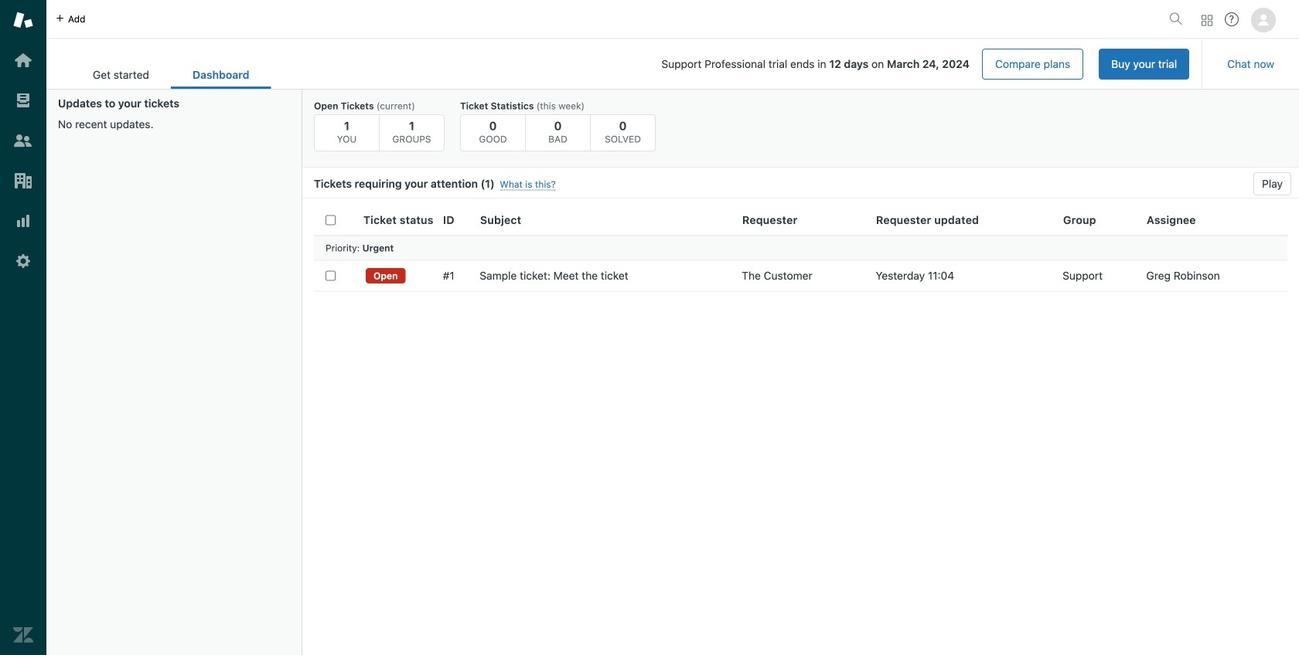 Task type: locate. For each thing, give the bounding box(es) containing it.
March 24, 2024 text field
[[887, 58, 970, 70]]

zendesk products image
[[1202, 15, 1213, 26]]

None checkbox
[[326, 271, 336, 281]]

admin image
[[13, 251, 33, 271]]

tab list
[[71, 60, 271, 89]]

tab
[[71, 60, 171, 89]]

grid
[[302, 205, 1299, 656]]



Task type: vqa. For each thing, say whether or not it's contained in the screenshot.
Events Image at the top right
no



Task type: describe. For each thing, give the bounding box(es) containing it.
zendesk support image
[[13, 10, 33, 30]]

get help image
[[1225, 12, 1239, 26]]

main element
[[0, 0, 46, 656]]

zendesk image
[[13, 626, 33, 646]]

views image
[[13, 90, 33, 111]]

organizations image
[[13, 171, 33, 191]]

Select All Tickets checkbox
[[326, 215, 336, 225]]

reporting image
[[13, 211, 33, 231]]

customers image
[[13, 131, 33, 151]]

get started image
[[13, 50, 33, 70]]



